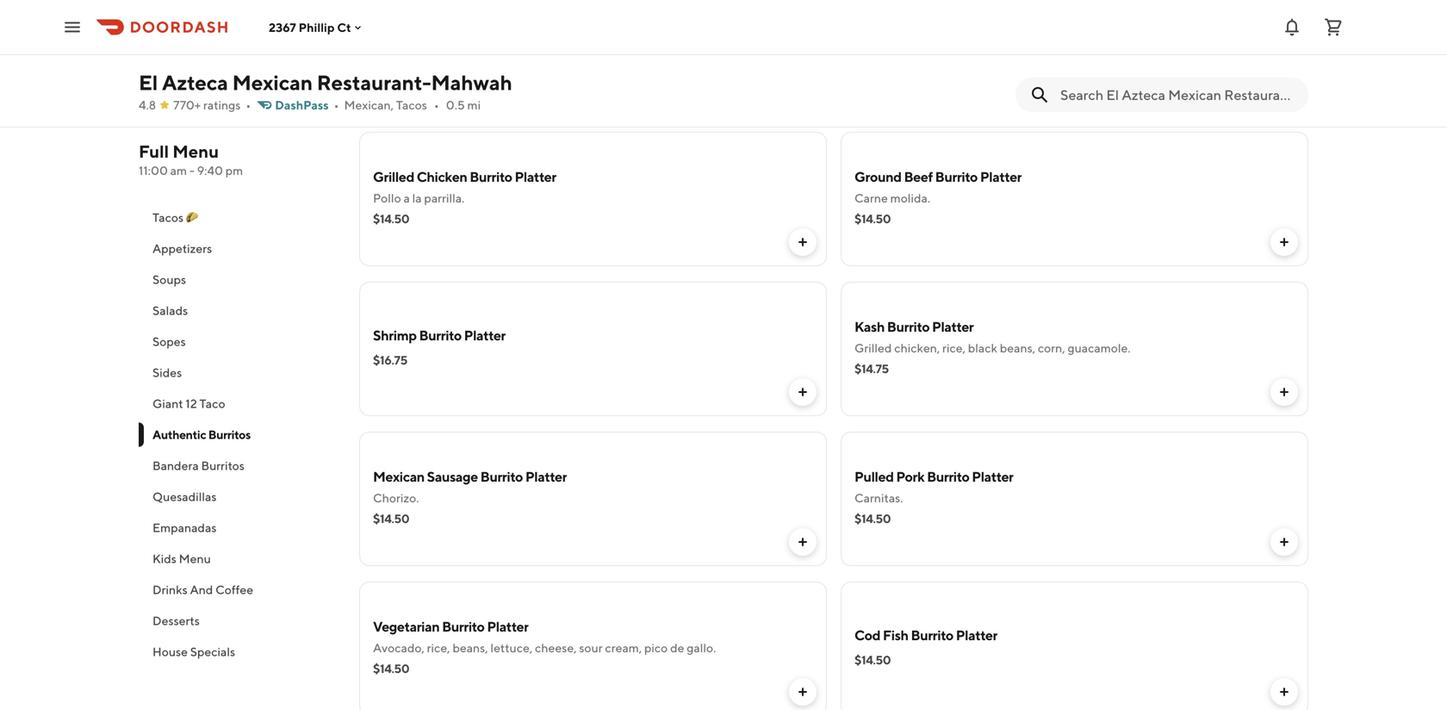 Task type: vqa. For each thing, say whether or not it's contained in the screenshot.


Task type: locate. For each thing, give the bounding box(es) containing it.
$14.75
[[855, 361, 889, 376]]

beans,
[[519, 41, 554, 55], [1000, 341, 1036, 355], [453, 641, 488, 655]]

4.8
[[139, 98, 156, 112]]

el
[[139, 70, 158, 95]]

$14.50 down avocado,
[[373, 661, 410, 676]]

Item Search search field
[[1061, 85, 1295, 104]]

0 horizontal spatial corn,
[[557, 41, 584, 55]]

11:00
[[139, 163, 168, 178]]

platter inside kash burrito platter grilled chicken, rice, black beans, corn, guacamole. $14.75
[[932, 318, 974, 335]]

menu up -
[[173, 141, 219, 162]]

burrito right beef
[[935, 168, 978, 185]]

mexican up dashpass
[[232, 70, 313, 95]]

0 horizontal spatial tacos
[[153, 210, 184, 224]]

sausage
[[427, 468, 478, 485]]

mexican,
[[344, 98, 394, 112]]

$14.50 down pollo
[[373, 212, 410, 226]]

2367 phillip ct button
[[269, 20, 365, 34]]

chicken
[[417, 168, 467, 185]]

guacamole.
[[586, 41, 649, 55], [1068, 341, 1131, 355]]

0 vertical spatial burritos
[[208, 427, 251, 442]]

house
[[153, 645, 188, 659]]

ground beef burrito platter carne molida. $14.50
[[855, 168, 1022, 226]]

carnitas.
[[855, 491, 903, 505]]

0 horizontal spatial with
[[948, 41, 972, 55]]

$14.50 inside mexican sausage burrito platter chorizo. $14.50
[[373, 511, 410, 526]]

pork
[[897, 468, 925, 485]]

tacos inside button
[[153, 210, 184, 224]]

1 horizontal spatial chicken,
[[895, 341, 940, 355]]

burrito right chicken
[[470, 168, 512, 185]]

add item to cart image
[[1278, 85, 1292, 99], [796, 385, 810, 399], [1278, 385, 1292, 399], [796, 535, 810, 549], [796, 685, 810, 699]]

1 horizontal spatial rice,
[[461, 41, 484, 55]]

chicken,
[[413, 41, 459, 55], [895, 341, 940, 355]]

platter
[[515, 168, 556, 185], [980, 168, 1022, 185], [932, 318, 974, 335], [464, 327, 506, 343], [525, 468, 567, 485], [972, 468, 1014, 485], [487, 618, 529, 635], [956, 627, 998, 643]]

burrito right vegetarian
[[442, 618, 485, 635]]

tacos left 🌮
[[153, 210, 184, 224]]

burrito inside mexican sausage burrito platter chorizo. $14.50
[[481, 468, 523, 485]]

bandera
[[153, 458, 199, 473]]

empanadas
[[153, 520, 217, 535]]

add item to cart image
[[796, 235, 810, 249], [1278, 235, 1292, 249], [1278, 535, 1292, 549], [1278, 685, 1292, 699]]

drinks
[[153, 582, 188, 597]]

$14.50 inside ground beef burrito platter carne molida. $14.50
[[855, 212, 891, 226]]

dashpass
[[275, 98, 329, 112]]

1 vertical spatial chicken,
[[895, 341, 940, 355]]

grilled right pastor.
[[908, 41, 945, 55]]

0 vertical spatial tacos
[[396, 98, 427, 112]]

burritos for bandera burritos
[[201, 458, 245, 473]]

gallo.
[[687, 641, 716, 655]]

770+ ratings •
[[173, 98, 251, 112]]

burritos down the "giant 12 taco" button
[[208, 427, 251, 442]]

• for mexican, tacos • 0.5 mi
[[434, 98, 439, 112]]

shrimp
[[373, 327, 417, 343]]

1 vertical spatial burritos
[[201, 458, 245, 473]]

menu inside button
[[179, 551, 211, 566]]

$16.75
[[373, 353, 407, 367]]

$14.50 inside vegetarian burrito platter avocado, rice, beans, lettuce, cheese, sour cream, pico de gallo. $14.50
[[373, 661, 410, 676]]

mexican inside mexican sausage burrito platter chorizo. $14.50
[[373, 468, 425, 485]]

burrito right pork
[[927, 468, 970, 485]]

1 horizontal spatial corn,
[[1038, 341, 1066, 355]]

menu for kids
[[179, 551, 211, 566]]

0 horizontal spatial guacamole.
[[586, 41, 649, 55]]

black
[[487, 41, 516, 55], [968, 341, 998, 355]]

2 horizontal spatial rice,
[[943, 341, 966, 355]]

1 vertical spatial rice,
[[943, 341, 966, 355]]

1 horizontal spatial with
[[1108, 41, 1132, 55]]

1 vertical spatial menu
[[179, 551, 211, 566]]

0 vertical spatial guacamole.
[[586, 41, 649, 55]]

tacos right mexican,
[[396, 98, 427, 112]]

coffee
[[216, 582, 253, 597]]

soups
[[153, 272, 186, 287]]

9:40
[[197, 163, 223, 178]]

1 horizontal spatial guacamole.
[[1068, 341, 1131, 355]]

2 vertical spatial rice,
[[427, 641, 450, 655]]

1 horizontal spatial black
[[968, 341, 998, 355]]

0 vertical spatial rice,
[[461, 41, 484, 55]]

1 vertical spatial mexican
[[373, 468, 425, 485]]

0 vertical spatial beans,
[[519, 41, 554, 55]]

salads button
[[139, 295, 339, 326]]

0 horizontal spatial chicken,
[[413, 41, 459, 55]]

1 vertical spatial beans,
[[1000, 341, 1036, 355]]

avocado,
[[373, 641, 425, 655]]

2 horizontal spatial beans,
[[1000, 341, 1036, 355]]

1 horizontal spatial tacos
[[396, 98, 427, 112]]

pm
[[226, 163, 243, 178]]

$14.50 down carnitas.
[[855, 511, 891, 526]]

rice, inside vegetarian burrito platter avocado, rice, beans, lettuce, cheese, sour cream, pico de gallo. $14.50
[[427, 641, 450, 655]]

1 with from the left
[[948, 41, 972, 55]]

with left pineapple on the top of the page
[[948, 41, 972, 55]]

platter inside mexican sausage burrito platter chorizo. $14.50
[[525, 468, 567, 485]]

drinks and coffee
[[153, 582, 253, 597]]

0 horizontal spatial mexican
[[232, 70, 313, 95]]

fish
[[883, 627, 909, 643]]

am
[[170, 163, 187, 178]]

0 vertical spatial menu
[[173, 141, 219, 162]]

0 horizontal spatial black
[[487, 41, 516, 55]]

sopes
[[153, 334, 186, 349]]

pineapple
[[974, 41, 1029, 55]]

1 • from the left
[[246, 98, 251, 112]]

🌮
[[186, 210, 198, 224]]

menu
[[173, 141, 219, 162], [179, 551, 211, 566]]

1 horizontal spatial mexican
[[373, 468, 425, 485]]

0 items, open order cart image
[[1324, 17, 1344, 37]]

shrimp burrito platter
[[373, 327, 506, 343]]

mexican up 'chorizo.'
[[373, 468, 425, 485]]

1 vertical spatial guacamole.
[[1068, 341, 1131, 355]]

• for 770+ ratings •
[[246, 98, 251, 112]]

menu right kids
[[179, 551, 211, 566]]

kids menu
[[153, 551, 211, 566]]

burrito inside ground beef burrito platter carne molida. $14.50
[[935, 168, 978, 185]]

molida.
[[891, 191, 931, 205]]

burrito right kash
[[887, 318, 930, 335]]

sopes button
[[139, 326, 339, 357]]

vegetarian burrito platter avocado, rice, beans, lettuce, cheese, sour cream, pico de gallo. $14.50
[[373, 618, 716, 676]]

• left 0.5
[[434, 98, 439, 112]]

• down the el azteca mexican restaurant-mahwah
[[334, 98, 339, 112]]

0 horizontal spatial rice,
[[427, 641, 450, 655]]

menu inside full menu 11:00 am - 9:40 pm
[[173, 141, 219, 162]]

grilled up $14.75
[[855, 341, 892, 355]]

burrito right shrimp
[[419, 327, 462, 343]]

dashpass •
[[275, 98, 339, 112]]

add item to cart image for pulled pork burrito platter
[[1278, 535, 1292, 549]]

giant
[[153, 396, 183, 411]]

sides button
[[139, 357, 339, 388]]

authentic
[[153, 427, 206, 442]]

2 with from the left
[[1108, 41, 1132, 55]]

1 horizontal spatial •
[[334, 98, 339, 112]]

corn, inside kash burrito platter grilled chicken, rice, black beans, corn, guacamole. $14.75
[[1038, 341, 1066, 355]]

2 horizontal spatial •
[[434, 98, 439, 112]]

grilled up pollo
[[373, 168, 414, 185]]

$14.50 inside grilled chicken burrito platter pollo a la parrilla. $14.50
[[373, 212, 410, 226]]

$14.50 down carne
[[855, 212, 891, 226]]

2 vertical spatial beans,
[[453, 641, 488, 655]]

giant 12 taco
[[153, 396, 225, 411]]

0 horizontal spatial beans,
[[453, 641, 488, 655]]

full
[[139, 141, 169, 162]]

burritos inside button
[[201, 458, 245, 473]]

0 vertical spatial chicken,
[[413, 41, 459, 55]]

burrito right sausage
[[481, 468, 523, 485]]

1 vertical spatial tacos
[[153, 210, 184, 224]]

carne
[[855, 191, 888, 205]]

1 vertical spatial corn,
[[1038, 341, 1066, 355]]

with left guajillo
[[1108, 41, 1132, 55]]

pulled
[[855, 468, 894, 485]]

add item to cart image for cod fish burrito platter
[[1278, 685, 1292, 699]]

$14.50
[[373, 212, 410, 226], [855, 212, 891, 226], [373, 511, 410, 526], [855, 511, 891, 526], [855, 653, 891, 667], [373, 661, 410, 676]]

1 vertical spatial black
[[968, 341, 998, 355]]

add item to cart image for avocado,
[[796, 685, 810, 699]]

$14.50 down cod
[[855, 653, 891, 667]]

• right ratings
[[246, 98, 251, 112]]

0 horizontal spatial •
[[246, 98, 251, 112]]

platter inside grilled chicken burrito platter pollo a la parrilla. $14.50
[[515, 168, 556, 185]]

house specials button
[[139, 636, 339, 667]]

sauce.
[[1177, 41, 1211, 55]]

$14.50 down 'chorizo.'
[[373, 511, 410, 526]]

guacamole. inside kash burrito platter grilled chicken, rice, black beans, corn, guacamole. $14.75
[[1068, 341, 1131, 355]]

quesadillas button
[[139, 481, 339, 512]]

1 horizontal spatial beans,
[[519, 41, 554, 55]]

3 • from the left
[[434, 98, 439, 112]]

sour
[[579, 641, 603, 655]]

de
[[670, 641, 685, 655]]

ground
[[855, 168, 902, 185]]

tacos
[[396, 98, 427, 112], [153, 210, 184, 224]]

guajillo
[[1135, 41, 1174, 55]]

burritos up quesadillas button
[[201, 458, 245, 473]]

drinks and coffee button
[[139, 574, 339, 605]]

cod fish burrito platter
[[855, 627, 998, 643]]

•
[[246, 98, 251, 112], [334, 98, 339, 112], [434, 98, 439, 112]]

giant 12 taco button
[[139, 388, 339, 419]]

desserts button
[[139, 605, 339, 636]]

burritos
[[208, 427, 251, 442], [201, 458, 245, 473]]

grilled inside grilled chicken burrito platter pollo a la parrilla. $14.50
[[373, 168, 414, 185]]

0.5
[[446, 98, 465, 112]]

platter inside pulled pork burrito platter carnitas. $14.50
[[972, 468, 1014, 485]]

$14.50 inside pulled pork burrito platter carnitas. $14.50
[[855, 511, 891, 526]]

rice,
[[461, 41, 484, 55], [943, 341, 966, 355], [427, 641, 450, 655]]

pastor.
[[869, 41, 906, 55]]

burrito inside grilled chicken burrito platter pollo a la parrilla. $14.50
[[470, 168, 512, 185]]



Task type: describe. For each thing, give the bounding box(es) containing it.
and
[[190, 582, 213, 597]]

el azteca mexican restaurant-mahwah
[[139, 70, 512, 95]]

add item to cart image for ground beef burrito platter
[[1278, 235, 1292, 249]]

appetizers button
[[139, 233, 339, 264]]

cod
[[855, 627, 881, 643]]

0 vertical spatial mexican
[[232, 70, 313, 95]]

lettuce,
[[491, 641, 533, 655]]

seasoned
[[1054, 41, 1106, 55]]

azteca
[[162, 70, 228, 95]]

desserts
[[153, 614, 200, 628]]

burrito inside vegetarian burrito platter avocado, rice, beans, lettuce, cheese, sour cream, pico de gallo. $14.50
[[442, 618, 485, 635]]

pulled pork burrito platter carnitas. $14.50
[[855, 468, 1014, 526]]

grilled chicken, rice, black beans, corn, guacamole.
[[373, 41, 649, 55]]

pico
[[645, 641, 668, 655]]

tacos 🌮
[[153, 210, 198, 224]]

notification bell image
[[1282, 17, 1303, 37]]

burrito inside kash burrito platter grilled chicken, rice, black beans, corn, guacamole. $14.75
[[887, 318, 930, 335]]

sides
[[153, 365, 182, 380]]

black inside kash burrito platter grilled chicken, rice, black beans, corn, guacamole. $14.75
[[968, 341, 998, 355]]

platter inside vegetarian burrito platter avocado, rice, beans, lettuce, cheese, sour cream, pico de gallo. $14.50
[[487, 618, 529, 635]]

salads
[[153, 303, 188, 318]]

platter inside ground beef burrito platter carne molida. $14.50
[[980, 168, 1022, 185]]

beans, inside kash burrito platter grilled chicken, rice, black beans, corn, guacamole. $14.75
[[1000, 341, 1036, 355]]

add item to cart image for platter
[[796, 535, 810, 549]]

appetizers
[[153, 241, 212, 255]]

mexican sausage burrito platter chorizo. $14.50
[[373, 468, 567, 526]]

770+
[[173, 98, 201, 112]]

vegetarian
[[373, 618, 440, 635]]

burrito right fish in the bottom of the page
[[911, 627, 954, 643]]

phillip
[[299, 20, 335, 34]]

add item to cart image for grilled chicken burrito platter
[[796, 235, 810, 249]]

mahwah
[[431, 70, 512, 95]]

2 • from the left
[[334, 98, 339, 112]]

quesadillas
[[153, 489, 217, 504]]

2367 phillip ct
[[269, 20, 351, 34]]

and
[[1031, 41, 1052, 55]]

chorizo.
[[373, 491, 419, 505]]

grilled inside kash burrito platter grilled chicken, rice, black beans, corn, guacamole. $14.75
[[855, 341, 892, 355]]

burrito inside pulled pork burrito platter carnitas. $14.50
[[927, 468, 970, 485]]

mexican, tacos • 0.5 mi
[[344, 98, 481, 112]]

menu for full
[[173, 141, 219, 162]]

authentic burritos
[[153, 427, 251, 442]]

tacos 🌮 button
[[139, 202, 339, 233]]

0 vertical spatial black
[[487, 41, 516, 55]]

add item to cart image for grilled
[[1278, 385, 1292, 399]]

house specials
[[153, 645, 235, 659]]

full menu 11:00 am - 9:40 pm
[[139, 141, 243, 178]]

a
[[404, 191, 410, 205]]

cheese,
[[535, 641, 577, 655]]

kids menu button
[[139, 543, 339, 574]]

specials
[[190, 645, 235, 659]]

empanadas button
[[139, 512, 339, 543]]

mi
[[468, 98, 481, 112]]

open menu image
[[62, 17, 83, 37]]

taco
[[199, 396, 225, 411]]

12
[[186, 396, 197, 411]]

-
[[189, 163, 195, 178]]

kash burrito platter grilled chicken, rice, black beans, corn, guacamole. $14.75
[[855, 318, 1131, 376]]

chicken, inside kash burrito platter grilled chicken, rice, black beans, corn, guacamole. $14.75
[[895, 341, 940, 355]]

soups button
[[139, 264, 339, 295]]

beans, inside vegetarian burrito platter avocado, rice, beans, lettuce, cheese, sour cream, pico de gallo. $14.50
[[453, 641, 488, 655]]

0 vertical spatial corn,
[[557, 41, 584, 55]]

al pastor. grilled with pineapple and seasoned with guajillo sauce.
[[855, 41, 1211, 55]]

ratings
[[203, 98, 241, 112]]

ct
[[337, 20, 351, 34]]

grilled chicken burrito platter pollo a la parrilla. $14.50
[[373, 168, 556, 226]]

cream,
[[605, 641, 642, 655]]

al
[[855, 41, 867, 55]]

rice, inside kash burrito platter grilled chicken, rice, black beans, corn, guacamole. $14.75
[[943, 341, 966, 355]]

grilled up restaurant-
[[373, 41, 411, 55]]

bandera burritos
[[153, 458, 245, 473]]

parrilla.
[[424, 191, 465, 205]]

restaurant-
[[317, 70, 431, 95]]

pollo
[[373, 191, 401, 205]]

la
[[412, 191, 422, 205]]

bandera burritos button
[[139, 450, 339, 481]]

2367
[[269, 20, 296, 34]]

burritos for authentic burritos
[[208, 427, 251, 442]]



